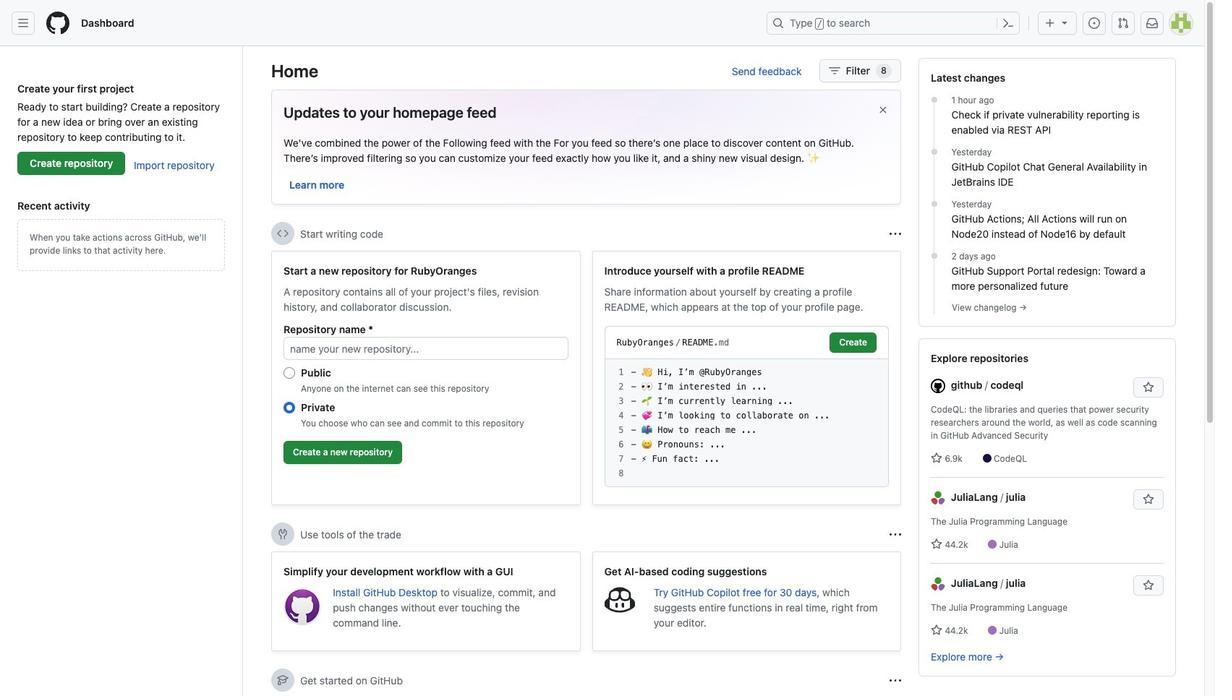 Task type: describe. For each thing, give the bounding box(es) containing it.
none submit inside introduce yourself with a profile readme element
[[830, 333, 877, 353]]

explore element
[[919, 58, 1176, 697]]

star this repository image for @julialang profile image
[[1143, 580, 1155, 592]]

why am i seeing this? image for tools icon
[[890, 529, 901, 541]]

star image for @github profile image on the bottom right of the page
[[931, 453, 943, 464]]

star image for @julialang profile image
[[931, 625, 943, 637]]

homepage image
[[46, 12, 69, 35]]

2 dot fill image from the top
[[929, 198, 940, 210]]

introduce yourself with a profile readme element
[[592, 251, 901, 506]]

@github profile image
[[931, 379, 946, 394]]

notifications image
[[1147, 17, 1158, 29]]

why am i seeing this? image
[[890, 228, 901, 240]]

@julialang profile image
[[931, 491, 946, 506]]

star image
[[931, 539, 943, 551]]

@julialang profile image
[[931, 578, 946, 592]]

plus image
[[1045, 17, 1056, 29]]

star this repository image for @julialang profile icon
[[1143, 494, 1155, 506]]

start a new repository element
[[271, 251, 581, 506]]

x image
[[878, 104, 889, 116]]

filter image
[[829, 65, 840, 77]]

git pull request image
[[1118, 17, 1129, 29]]

github desktop image
[[284, 588, 321, 626]]



Task type: locate. For each thing, give the bounding box(es) containing it.
mortar board image
[[277, 675, 289, 687]]

2 star this repository image from the top
[[1143, 580, 1155, 592]]

why am i seeing this? image
[[890, 529, 901, 541], [890, 675, 901, 687]]

issue opened image
[[1089, 17, 1100, 29]]

2 why am i seeing this? image from the top
[[890, 675, 901, 687]]

code image
[[277, 228, 289, 239]]

get ai-based coding suggestions element
[[592, 552, 901, 652]]

0 vertical spatial dot fill image
[[929, 94, 940, 106]]

0 vertical spatial star this repository image
[[1143, 494, 1155, 506]]

0 vertical spatial why am i seeing this? image
[[890, 529, 901, 541]]

tools image
[[277, 529, 289, 540]]

dot fill image
[[929, 146, 940, 158]]

1 vertical spatial why am i seeing this? image
[[890, 675, 901, 687]]

explore repositories navigation
[[919, 339, 1176, 677]]

triangle down image
[[1059, 17, 1071, 28]]

star image up @julialang profile icon
[[931, 453, 943, 464]]

2 vertical spatial dot fill image
[[929, 250, 940, 262]]

simplify your development workflow with a gui element
[[271, 552, 581, 652]]

star image
[[931, 453, 943, 464], [931, 625, 943, 637]]

None radio
[[284, 367, 295, 379], [284, 402, 295, 414], [284, 367, 295, 379], [284, 402, 295, 414]]

1 vertical spatial star this repository image
[[1143, 580, 1155, 592]]

command palette image
[[1003, 17, 1014, 29]]

1 dot fill image from the top
[[929, 94, 940, 106]]

why am i seeing this? image for mortar board image
[[890, 675, 901, 687]]

1 vertical spatial dot fill image
[[929, 198, 940, 210]]

1 why am i seeing this? image from the top
[[890, 529, 901, 541]]

1 vertical spatial star image
[[931, 625, 943, 637]]

0 vertical spatial star image
[[931, 453, 943, 464]]

1 star this repository image from the top
[[1143, 494, 1155, 506]]

star this repository image
[[1143, 494, 1155, 506], [1143, 580, 1155, 592]]

star this repository image
[[1143, 382, 1155, 394]]

star image down @julialang profile image
[[931, 625, 943, 637]]

dot fill image
[[929, 94, 940, 106], [929, 198, 940, 210], [929, 250, 940, 262]]

1 star image from the top
[[931, 453, 943, 464]]

2 star image from the top
[[931, 625, 943, 637]]

3 dot fill image from the top
[[929, 250, 940, 262]]

name your new repository... text field
[[284, 337, 568, 360]]

None submit
[[830, 333, 877, 353]]



Task type: vqa. For each thing, say whether or not it's contained in the screenshot.
the topmost @JuliaLang profile image
yes



